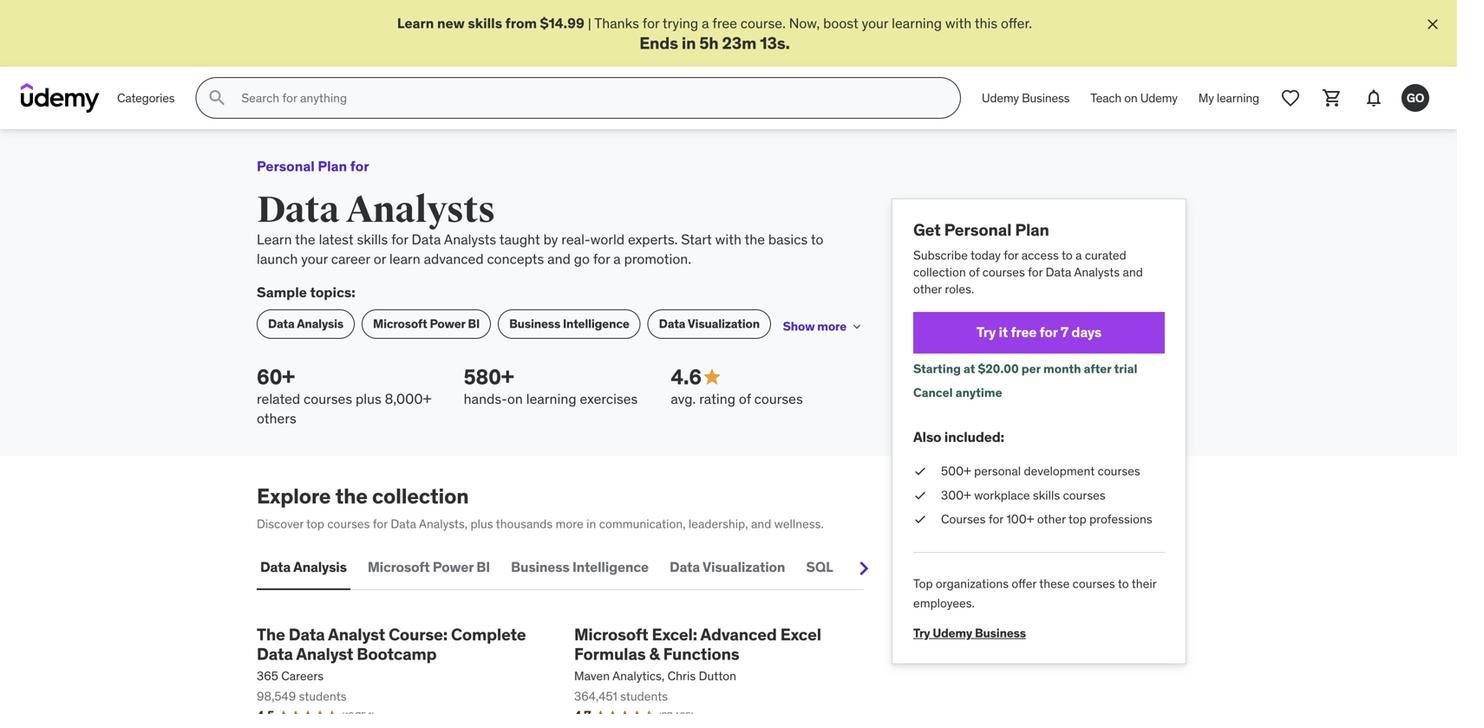 Task type: vqa. For each thing, say whether or not it's contained in the screenshot.
Game within Great for Game Developers A curated collection of courses and hands-on practice exercises to help you advance as a game developer.
no



Task type: locate. For each thing, give the bounding box(es) containing it.
2 horizontal spatial to
[[1118, 576, 1129, 592]]

0 vertical spatial collection
[[914, 265, 966, 280]]

experts.
[[628, 231, 678, 249]]

0 horizontal spatial top
[[306, 517, 324, 532]]

1 students from the left
[[299, 689, 347, 705]]

students down 'careers'
[[299, 689, 347, 705]]

data visualization down 'leadership,'
[[670, 559, 785, 577]]

business intelligence up 580+ hands-on learning exercises
[[509, 316, 630, 332]]

plus left 8,000+
[[356, 390, 382, 408]]

other left roles.
[[914, 282, 942, 297]]

Search for anything text field
[[238, 83, 939, 113]]

learn for career
[[257, 231, 292, 249]]

plan inside get personal plan subscribe today for access to a curated collection of courses for data analysts and other roles.
[[1015, 220, 1049, 240]]

a down world
[[614, 250, 621, 268]]

get
[[914, 220, 941, 240]]

plan up data analysts
[[318, 158, 347, 175]]

to inside get personal plan subscribe today for access to a curated collection of courses for data analysts and other roles.
[[1062, 248, 1073, 263]]

power down advanced
[[430, 316, 465, 332]]

business intelligence for business intelligence button
[[511, 559, 649, 577]]

courses inside top organizations offer these courses to their employees.
[[1073, 576, 1115, 592]]

personal
[[257, 158, 315, 175], [944, 220, 1012, 240]]

1 horizontal spatial to
[[1062, 248, 1073, 263]]

87405 reviews element
[[659, 710, 694, 715]]

intelligence for business intelligence link
[[563, 316, 630, 332]]

0 vertical spatial excel
[[854, 559, 889, 577]]

0 vertical spatial bi
[[468, 316, 480, 332]]

365
[[257, 669, 278, 684]]

submit search image
[[207, 88, 228, 109]]

analyst up 'careers'
[[296, 644, 353, 665]]

business
[[1022, 90, 1070, 106], [509, 316, 561, 332], [511, 559, 570, 577], [975, 626, 1026, 642]]

the
[[257, 624, 285, 645]]

functions
[[663, 644, 740, 665]]

data analysis inside button
[[260, 559, 347, 577]]

for left 7
[[1040, 324, 1058, 342]]

students
[[299, 689, 347, 705], [620, 689, 668, 705]]

1 horizontal spatial xsmall image
[[914, 487, 927, 504]]

and down by
[[548, 250, 571, 268]]

of right rating
[[739, 390, 751, 408]]

anytime
[[956, 385, 1003, 401]]

0 vertical spatial power
[[430, 316, 465, 332]]

the left latest
[[295, 231, 316, 249]]

analysis for data analysis button
[[293, 559, 347, 577]]

1 horizontal spatial free
[[1011, 324, 1037, 342]]

bi for microsoft power bi button
[[477, 559, 490, 577]]

xsmall image left courses
[[914, 511, 927, 528]]

visualization up medium 'icon'
[[688, 316, 760, 332]]

0 horizontal spatial more
[[556, 517, 584, 532]]

analyst
[[328, 624, 385, 645], [296, 644, 353, 665]]

for down access
[[1028, 265, 1043, 280]]

analysis inside data analysis link
[[297, 316, 344, 332]]

skills for 300+ workplace skills courses
[[1033, 488, 1060, 503]]

580+ hands-on learning exercises
[[464, 364, 638, 408]]

explore
[[257, 484, 331, 510]]

microsoft inside the microsoft excel: advanced excel formulas & functions maven analytics, chris dutton 364,451 students
[[574, 624, 649, 645]]

show more
[[783, 319, 847, 334]]

1 vertical spatial plan
[[1015, 220, 1049, 240]]

courses right related
[[304, 390, 352, 408]]

1 horizontal spatial excel
[[854, 559, 889, 577]]

1 horizontal spatial skills
[[468, 14, 502, 32]]

microsoft power bi link
[[362, 310, 491, 339]]

to right the basics
[[811, 231, 824, 249]]

top
[[914, 576, 933, 592]]

courses down explore
[[327, 517, 370, 532]]

the data analyst course: complete data analyst bootcamp link
[[257, 624, 547, 665]]

bi up 580+
[[468, 316, 480, 332]]

analysts inside get personal plan subscribe today for access to a curated collection of courses for data analysts and other roles.
[[1074, 265, 1120, 280]]

intelligence inside button
[[573, 559, 649, 577]]

2 vertical spatial microsoft
[[574, 624, 649, 645]]

1 horizontal spatial of
[[969, 265, 980, 280]]

in down trying
[[682, 32, 696, 53]]

1 vertical spatial power
[[433, 559, 474, 577]]

data analysis down sample topics:
[[268, 316, 344, 332]]

for up data analysts
[[350, 158, 369, 175]]

intelligence
[[563, 316, 630, 332], [573, 559, 649, 577]]

microsoft for microsoft power bi button
[[368, 559, 430, 577]]

visualization down 'leadership,'
[[703, 559, 785, 577]]

microsoft power bi down learn on the left of the page
[[373, 316, 480, 332]]

students down analytics,
[[620, 689, 668, 705]]

to left their at right
[[1118, 576, 1129, 592]]

1 horizontal spatial plan
[[1015, 220, 1049, 240]]

your
[[862, 14, 889, 32], [301, 250, 328, 268]]

with inside learn the latest skills for data analysts taught by real-world experts. start with the basics to launch your career or learn advanced concepts and go for a promotion.
[[715, 231, 742, 249]]

bootcamp
[[357, 644, 437, 665]]

free up 5h 23m 13s
[[713, 14, 737, 32]]

0 vertical spatial business intelligence
[[509, 316, 630, 332]]

1 vertical spatial business intelligence
[[511, 559, 649, 577]]

courses down today
[[983, 265, 1025, 280]]

and
[[548, 250, 571, 268], [1123, 265, 1143, 280], [751, 517, 772, 532]]

1 vertical spatial in
[[587, 517, 596, 532]]

with inside learn new skills from $14.99 | thanks for trying a free course. now, boost your learning with this offer. ends in 5h 23m 13s .
[[946, 14, 972, 32]]

$20.00
[[978, 361, 1019, 377]]

0 vertical spatial skills
[[468, 14, 502, 32]]

free inside learn new skills from $14.99 | thanks for trying a free course. now, boost your learning with this offer. ends in 5h 23m 13s .
[[713, 14, 737, 32]]

1 vertical spatial microsoft power bi
[[368, 559, 490, 577]]

power down analysts,
[[433, 559, 474, 577]]

more inside button
[[817, 319, 847, 334]]

analysis down the "topics:"
[[297, 316, 344, 332]]

1 vertical spatial with
[[715, 231, 742, 249]]

0 vertical spatial your
[[862, 14, 889, 32]]

top
[[1069, 512, 1087, 527], [306, 517, 324, 532]]

analysis down discover
[[293, 559, 347, 577]]

on down 580+
[[507, 390, 523, 408]]

0 horizontal spatial on
[[507, 390, 523, 408]]

top inside "explore the collection discover top courses for data analysts, plus thousands more in communication, leadership, and wellness."
[[306, 517, 324, 532]]

courses
[[983, 265, 1025, 280], [304, 390, 352, 408], [754, 390, 803, 408], [1098, 464, 1141, 479], [1063, 488, 1106, 503], [327, 517, 370, 532], [1073, 576, 1115, 592]]

explore the collection discover top courses for data analysts, plus thousands more in communication, leadership, and wellness.
[[257, 484, 824, 532]]

1 vertical spatial other
[[1037, 512, 1066, 527]]

2 horizontal spatial skills
[[1033, 488, 1060, 503]]

excel:
[[652, 624, 697, 645]]

show
[[783, 319, 815, 334]]

top left "professions"
[[1069, 512, 1087, 527]]

with right start
[[715, 231, 742, 249]]

bi inside button
[[477, 559, 490, 577]]

a inside learn the latest skills for data analysts taught by real-world experts. start with the basics to launch your career or learn advanced concepts and go for a promotion.
[[614, 250, 621, 268]]

0 vertical spatial xsmall image
[[914, 463, 927, 480]]

data analysis down discover
[[260, 559, 347, 577]]

communication,
[[599, 517, 686, 532]]

data up learn on the left of the page
[[412, 231, 441, 249]]

bi
[[468, 316, 480, 332], [477, 559, 490, 577]]

1 vertical spatial try
[[914, 626, 930, 642]]

personal inside get personal plan subscribe today for access to a curated collection of courses for data analysts and other roles.
[[944, 220, 1012, 240]]

courses right these
[[1073, 576, 1115, 592]]

on
[[1125, 90, 1138, 106], [507, 390, 523, 408]]

visualization inside data visualization button
[[703, 559, 785, 577]]

skills up the or
[[357, 231, 388, 249]]

topics:
[[310, 284, 356, 301]]

0 horizontal spatial with
[[715, 231, 742, 249]]

offer.
[[1001, 14, 1032, 32]]

learn new skills from $14.99 | thanks for trying a free course. now, boost your learning with this offer. ends in 5h 23m 13s .
[[397, 14, 1032, 53]]

0 horizontal spatial your
[[301, 250, 328, 268]]

0 horizontal spatial excel
[[781, 624, 822, 645]]

0 vertical spatial visualization
[[688, 316, 760, 332]]

2 students from the left
[[620, 689, 668, 705]]

the for latest
[[295, 231, 316, 249]]

1 vertical spatial xsmall image
[[914, 511, 927, 528]]

.
[[786, 32, 790, 53]]

power for microsoft power bi button
[[433, 559, 474, 577]]

0 horizontal spatial the
[[295, 231, 316, 249]]

0 horizontal spatial plus
[[356, 390, 382, 408]]

avg. rating of courses
[[671, 390, 803, 408]]

maven
[[574, 669, 610, 684]]

notifications image
[[1364, 88, 1385, 109]]

your right boost
[[862, 14, 889, 32]]

1 horizontal spatial learn
[[397, 14, 434, 32]]

0 vertical spatial learn
[[397, 14, 434, 32]]

1 horizontal spatial collection
[[914, 265, 966, 280]]

plan
[[318, 158, 347, 175], [1015, 220, 1049, 240]]

plus inside "explore the collection discover top courses for data analysts, plus thousands more in communication, leadership, and wellness."
[[471, 517, 493, 532]]

and inside "explore the collection discover top courses for data analysts, plus thousands more in communication, leadership, and wellness."
[[751, 517, 772, 532]]

data visualization button
[[666, 547, 789, 589]]

for right go
[[593, 250, 610, 268]]

power
[[430, 316, 465, 332], [433, 559, 474, 577]]

free
[[713, 14, 737, 32], [1011, 324, 1037, 342]]

today
[[971, 248, 1001, 263]]

skills inside learn new skills from $14.99 | thanks for trying a free course. now, boost your learning with this offer. ends in 5h 23m 13s .
[[468, 14, 502, 32]]

0 horizontal spatial to
[[811, 231, 824, 249]]

hands-
[[464, 390, 507, 408]]

0 vertical spatial try
[[977, 324, 996, 342]]

1 vertical spatial of
[[739, 390, 751, 408]]

learn up launch
[[257, 231, 292, 249]]

1 horizontal spatial top
[[1069, 512, 1087, 527]]

and inside get personal plan subscribe today for access to a curated collection of courses for data analysts and other roles.
[[1123, 265, 1143, 280]]

udemy
[[982, 90, 1019, 106], [1141, 90, 1178, 106], [933, 626, 973, 642]]

0 vertical spatial of
[[969, 265, 980, 280]]

0 horizontal spatial skills
[[357, 231, 388, 249]]

bi up 'complete'
[[477, 559, 490, 577]]

1 horizontal spatial other
[[1037, 512, 1066, 527]]

this
[[975, 14, 998, 32]]

data visualization inside button
[[670, 559, 785, 577]]

|
[[588, 14, 592, 32]]

0 vertical spatial on
[[1125, 90, 1138, 106]]

1 vertical spatial analysis
[[293, 559, 347, 577]]

xsmall image
[[850, 320, 864, 334], [914, 487, 927, 504]]

1 horizontal spatial and
[[751, 517, 772, 532]]

0 vertical spatial personal
[[257, 158, 315, 175]]

5h 23m 13s
[[700, 32, 786, 53]]

300+ workplace skills courses
[[941, 488, 1106, 503]]

advanced
[[701, 624, 777, 645]]

0 vertical spatial other
[[914, 282, 942, 297]]

next image
[[850, 555, 878, 583]]

students inside the data analyst course: complete data analyst bootcamp 365 careers 98,549 students
[[299, 689, 347, 705]]

1 xsmall image from the top
[[914, 463, 927, 480]]

0 vertical spatial with
[[946, 14, 972, 32]]

xsmall image down also
[[914, 463, 927, 480]]

data down access
[[1046, 265, 1072, 280]]

the inside "explore the collection discover top courses for data analysts, plus thousands more in communication, leadership, and wellness."
[[335, 484, 368, 510]]

microsoft
[[373, 316, 427, 332], [368, 559, 430, 577], [574, 624, 649, 645]]

development
[[1024, 464, 1095, 479]]

1 vertical spatial your
[[301, 250, 328, 268]]

xsmall image
[[914, 463, 927, 480], [914, 511, 927, 528]]

0 horizontal spatial try
[[914, 626, 930, 642]]

for inside learn new skills from $14.99 | thanks for trying a free course. now, boost your learning with this offer. ends in 5h 23m 13s .
[[643, 14, 660, 32]]

a left the curated
[[1076, 248, 1082, 263]]

business intelligence for business intelligence link
[[509, 316, 630, 332]]

to inside top organizations offer these courses to their employees.
[[1118, 576, 1129, 592]]

to inside learn the latest skills for data analysts taught by real-world experts. start with the basics to launch your career or learn advanced concepts and go for a promotion.
[[811, 231, 824, 249]]

excel inside the microsoft excel: advanced excel formulas & functions maven analytics, chris dutton 364,451 students
[[781, 624, 822, 645]]

1 vertical spatial skills
[[357, 231, 388, 249]]

0 vertical spatial data visualization
[[659, 316, 760, 332]]

data analysts
[[257, 188, 495, 233]]

1 horizontal spatial a
[[702, 14, 709, 32]]

0 horizontal spatial other
[[914, 282, 942, 297]]

free right it
[[1011, 324, 1037, 342]]

business intelligence down thousands at the left
[[511, 559, 649, 577]]

microsoft for microsoft power bi link
[[373, 316, 427, 332]]

microsoft inside button
[[368, 559, 430, 577]]

collection down subscribe
[[914, 265, 966, 280]]

learn left the new at the top of page
[[397, 14, 434, 32]]

0 vertical spatial plus
[[356, 390, 382, 408]]

courses up "professions"
[[1098, 464, 1141, 479]]

employees.
[[914, 596, 975, 611]]

top organizations offer these courses to their employees.
[[914, 576, 1157, 611]]

0 vertical spatial microsoft power bi
[[373, 316, 480, 332]]

analysts up learn on the left of the page
[[346, 188, 495, 233]]

also included:
[[914, 429, 1005, 446]]

0 vertical spatial more
[[817, 319, 847, 334]]

more right show
[[817, 319, 847, 334]]

0 vertical spatial xsmall image
[[850, 320, 864, 334]]

1 horizontal spatial personal
[[944, 220, 1012, 240]]

microsoft power bi down analysts,
[[368, 559, 490, 577]]

data visualization for data visualization link
[[659, 316, 760, 332]]

data inside "explore the collection discover top courses for data analysts, plus thousands more in communication, leadership, and wellness."
[[391, 517, 416, 532]]

xsmall image for 500+
[[914, 463, 927, 480]]

0 horizontal spatial in
[[587, 517, 596, 532]]

1 vertical spatial collection
[[372, 484, 469, 510]]

in inside learn new skills from $14.99 | thanks for trying a free course. now, boost your learning with this offer. ends in 5h 23m 13s .
[[682, 32, 696, 53]]

try left it
[[977, 324, 996, 342]]

excel inside "button"
[[854, 559, 889, 577]]

microsoft power bi button
[[364, 547, 494, 589]]

microsoft down analysts,
[[368, 559, 430, 577]]

1 horizontal spatial more
[[817, 319, 847, 334]]

workplace
[[974, 488, 1030, 503]]

xsmall image left 300+
[[914, 487, 927, 504]]

starting at $20.00 per month after trial cancel anytime
[[914, 361, 1138, 401]]

skills right the new at the top of page
[[468, 14, 502, 32]]

2 xsmall image from the top
[[914, 511, 927, 528]]

excel
[[854, 559, 889, 577], [781, 624, 822, 645]]

with left this
[[946, 14, 972, 32]]

learn inside learn new skills from $14.99 | thanks for trying a free course. now, boost your learning with this offer. ends in 5h 23m 13s .
[[397, 14, 434, 32]]

power inside button
[[433, 559, 474, 577]]

0 horizontal spatial a
[[614, 250, 621, 268]]

0 horizontal spatial learn
[[257, 231, 292, 249]]

0 horizontal spatial collection
[[372, 484, 469, 510]]

analysts down the curated
[[1074, 265, 1120, 280]]

more up the tab navigation element
[[556, 517, 584, 532]]

0 vertical spatial microsoft
[[373, 316, 427, 332]]

the right explore
[[335, 484, 368, 510]]

0 vertical spatial in
[[682, 32, 696, 53]]

udemy down this
[[982, 90, 1019, 106]]

1 vertical spatial on
[[507, 390, 523, 408]]

a right trying
[[702, 14, 709, 32]]

try for try udemy business
[[914, 626, 930, 642]]

1 vertical spatial plus
[[471, 517, 493, 532]]

1 vertical spatial personal
[[944, 220, 1012, 240]]

included:
[[945, 429, 1005, 446]]

intelligence down go
[[563, 316, 630, 332]]

0 horizontal spatial learning
[[526, 390, 577, 408]]

2 horizontal spatial learning
[[1217, 90, 1260, 106]]

1 vertical spatial visualization
[[703, 559, 785, 577]]

data visualization up medium 'icon'
[[659, 316, 760, 332]]

other right 100+
[[1037, 512, 1066, 527]]

1 horizontal spatial in
[[682, 32, 696, 53]]

on right teach
[[1125, 90, 1138, 106]]

1 vertical spatial more
[[556, 517, 584, 532]]

and down the curated
[[1123, 265, 1143, 280]]

analysis inside data analysis button
[[293, 559, 347, 577]]

intelligence down communication,
[[573, 559, 649, 577]]

shopping cart with 0 items image
[[1322, 88, 1343, 109]]

for left 100+
[[989, 512, 1004, 527]]

0 horizontal spatial xsmall image
[[850, 320, 864, 334]]

1 horizontal spatial learning
[[892, 14, 942, 32]]

1 horizontal spatial plus
[[471, 517, 493, 532]]

analysts up advanced
[[444, 231, 496, 249]]

other inside get personal plan subscribe today for access to a curated collection of courses for data analysts and other roles.
[[914, 282, 942, 297]]

12754 reviews element
[[342, 710, 375, 715]]

learn inside learn the latest skills for data analysts taught by real-world experts. start with the basics to launch your career or learn advanced concepts and go for a promotion.
[[257, 231, 292, 249]]

collection up analysts,
[[372, 484, 469, 510]]

students inside the microsoft excel: advanced excel formulas & functions maven analytics, chris dutton 364,451 students
[[620, 689, 668, 705]]

visualization inside data visualization link
[[688, 316, 760, 332]]

learning right my on the right top of the page
[[1217, 90, 1260, 106]]

1 horizontal spatial on
[[1125, 90, 1138, 106]]

and inside learn the latest skills for data analysts taught by real-world experts. start with the basics to launch your career or learn advanced concepts and go for a promotion.
[[548, 250, 571, 268]]

2 horizontal spatial a
[[1076, 248, 1082, 263]]

other
[[914, 282, 942, 297], [1037, 512, 1066, 527]]

skills for learn new skills from $14.99 | thanks for trying a free course. now, boost your learning with this offer. ends in 5h 23m 13s .
[[468, 14, 502, 32]]

in up business intelligence button
[[587, 517, 596, 532]]

data analysis for data analysis link
[[268, 316, 344, 332]]

2 vertical spatial learning
[[526, 390, 577, 408]]

0 horizontal spatial plan
[[318, 158, 347, 175]]

500+
[[941, 464, 971, 479]]

learning
[[892, 14, 942, 32], [1217, 90, 1260, 106], [526, 390, 577, 408]]

1 vertical spatial data visualization
[[670, 559, 785, 577]]

2 vertical spatial skills
[[1033, 488, 1060, 503]]

0 vertical spatial plan
[[318, 158, 347, 175]]

excel button
[[851, 547, 892, 589]]

visualization for data visualization button at the bottom
[[703, 559, 785, 577]]

2 horizontal spatial and
[[1123, 265, 1143, 280]]

for left analysts,
[[373, 517, 388, 532]]

categories button
[[107, 77, 185, 119]]

for up ends
[[643, 14, 660, 32]]

excel right advanced
[[781, 624, 822, 645]]

learning left exercises
[[526, 390, 577, 408]]

data analysis button
[[257, 547, 350, 589]]

courses inside 60+ related courses plus 8,000+ others
[[304, 390, 352, 408]]

business intelligence inside button
[[511, 559, 649, 577]]

plus
[[356, 390, 382, 408], [471, 517, 493, 532]]

microsoft power bi
[[373, 316, 480, 332], [368, 559, 490, 577]]

business left teach
[[1022, 90, 1070, 106]]

top right discover
[[306, 517, 324, 532]]

1 vertical spatial intelligence
[[573, 559, 649, 577]]

learning left this
[[892, 14, 942, 32]]

basics
[[769, 231, 808, 249]]

udemy image
[[21, 83, 100, 113]]

of down today
[[969, 265, 980, 280]]

courses for 100+ other top professions
[[941, 512, 1153, 527]]

more
[[817, 319, 847, 334], [556, 517, 584, 532]]

1 horizontal spatial your
[[862, 14, 889, 32]]

microsoft up maven
[[574, 624, 649, 645]]

collection inside "explore the collection discover top courses for data analysts, plus thousands more in communication, leadership, and wellness."
[[372, 484, 469, 510]]

microsoft power bi inside button
[[368, 559, 490, 577]]

per
[[1022, 361, 1041, 377]]

plan up access
[[1015, 220, 1049, 240]]

0 vertical spatial intelligence
[[563, 316, 630, 332]]

courses inside "explore the collection discover top courses for data analysts, plus thousands more in communication, leadership, and wellness."
[[327, 517, 370, 532]]

data up 365
[[257, 644, 293, 665]]

data left analysts,
[[391, 517, 416, 532]]

0 vertical spatial analysis
[[297, 316, 344, 332]]

udemy down employees.
[[933, 626, 973, 642]]

teach on udemy link
[[1080, 77, 1188, 119]]

0 horizontal spatial and
[[548, 250, 571, 268]]

skills up courses for 100+ other top professions
[[1033, 488, 1060, 503]]

to right access
[[1062, 248, 1073, 263]]

your down latest
[[301, 250, 328, 268]]

excel right 'sql'
[[854, 559, 889, 577]]

wellness.
[[774, 517, 824, 532]]

1 vertical spatial microsoft
[[368, 559, 430, 577]]

learn
[[397, 14, 434, 32], [257, 231, 292, 249]]



Task type: describe. For each thing, give the bounding box(es) containing it.
intelligence for business intelligence button
[[573, 559, 649, 577]]

also
[[914, 429, 942, 446]]

0 horizontal spatial personal
[[257, 158, 315, 175]]

data right the
[[289, 624, 325, 645]]

business intelligence button
[[508, 547, 652, 589]]

sample
[[257, 284, 307, 301]]

data down 'leadership,'
[[670, 559, 700, 577]]

0 horizontal spatial of
[[739, 390, 751, 408]]

discover
[[257, 517, 304, 532]]

for inside try it free for 7 days link
[[1040, 324, 1058, 342]]

analytics,
[[613, 669, 665, 684]]

organizations
[[936, 576, 1009, 592]]

more inside "explore the collection discover top courses for data analysts, plus thousands more in communication, leadership, and wellness."
[[556, 517, 584, 532]]

a inside get personal plan subscribe today for access to a curated collection of courses for data analysts and other roles.
[[1076, 248, 1082, 263]]

in inside "explore the collection discover top courses for data analysts, plus thousands more in communication, leadership, and wellness."
[[587, 517, 596, 532]]

data down sample
[[268, 316, 295, 332]]

medium image
[[702, 367, 723, 388]]

learning inside learn new skills from $14.99 | thanks for trying a free course. now, boost your learning with this offer. ends in 5h 23m 13s .
[[892, 14, 942, 32]]

for up learn on the left of the page
[[391, 231, 408, 249]]

100+
[[1007, 512, 1035, 527]]

trial
[[1114, 361, 1138, 377]]

2 horizontal spatial udemy
[[1141, 90, 1178, 106]]

new
[[437, 14, 465, 32]]

course.
[[741, 14, 786, 32]]

analyst left course:
[[328, 624, 385, 645]]

power for microsoft power bi link
[[430, 316, 465, 332]]

microsoft excel: advanced excel formulas & functions maven analytics, chris dutton 364,451 students
[[574, 624, 822, 705]]

for inside "explore the collection discover top courses for data analysts, plus thousands more in communication, leadership, and wellness."
[[373, 517, 388, 532]]

start
[[681, 231, 712, 249]]

boost
[[823, 14, 859, 32]]

microsoft power bi for microsoft power bi link
[[373, 316, 480, 332]]

364,451
[[574, 689, 618, 705]]

wishlist image
[[1280, 88, 1301, 109]]

your inside learn the latest skills for data analysts taught by real-world experts. start with the basics to launch your career or learn advanced concepts and go for a promotion.
[[301, 250, 328, 268]]

analysts inside learn the latest skills for data analysts taught by real-world experts. start with the basics to launch your career or learn advanced concepts and go for a promotion.
[[444, 231, 496, 249]]

after
[[1084, 361, 1112, 377]]

offer
[[1012, 576, 1037, 592]]

subscribe
[[914, 248, 968, 263]]

data up the 4.6
[[659, 316, 686, 332]]

xsmall image for courses
[[914, 511, 927, 528]]

latest
[[319, 231, 354, 249]]

4.6
[[671, 364, 702, 390]]

0 horizontal spatial udemy
[[933, 626, 973, 642]]

udemy business link
[[972, 77, 1080, 119]]

udemy business
[[982, 90, 1070, 106]]

analysis for data analysis link
[[297, 316, 344, 332]]

trying
[[663, 14, 699, 32]]

course:
[[389, 624, 448, 645]]

data inside learn the latest skills for data analysts taught by real-world experts. start with the basics to launch your career or learn advanced concepts and go for a promotion.
[[412, 231, 441, 249]]

go
[[574, 250, 590, 268]]

teach on udemy
[[1091, 90, 1178, 106]]

7
[[1061, 324, 1069, 342]]

1 vertical spatial free
[[1011, 324, 1037, 342]]

for right today
[[1004, 248, 1019, 263]]

go
[[1407, 90, 1425, 106]]

1 vertical spatial learning
[[1217, 90, 1260, 106]]

business intelligence link
[[498, 310, 641, 339]]

access
[[1022, 248, 1059, 263]]

exercises
[[580, 390, 638, 408]]

learn
[[389, 250, 421, 268]]

60+
[[257, 364, 295, 390]]

my learning
[[1199, 90, 1260, 106]]

real-
[[562, 231, 591, 249]]

learning inside 580+ hands-on learning exercises
[[526, 390, 577, 408]]

go link
[[1395, 77, 1437, 119]]

business up 580+ hands-on learning exercises
[[509, 316, 561, 332]]

top for 100+
[[1069, 512, 1087, 527]]

get personal plan subscribe today for access to a curated collection of courses for data analysts and other roles.
[[914, 220, 1143, 297]]

by
[[544, 231, 558, 249]]

thanks
[[595, 14, 639, 32]]

your inside learn new skills from $14.99 | thanks for trying a free course. now, boost your learning with this offer. ends in 5h 23m 13s .
[[862, 14, 889, 32]]

sample topics:
[[257, 284, 356, 301]]

now,
[[789, 14, 820, 32]]

98,549
[[257, 689, 296, 705]]

xsmall image inside show more button
[[850, 320, 864, 334]]

microsoft power bi for microsoft power bi button
[[368, 559, 490, 577]]

8,000+
[[385, 390, 432, 408]]

data visualization for data visualization button at the bottom
[[670, 559, 785, 577]]

complete
[[451, 624, 526, 645]]

personal plan for
[[257, 158, 369, 175]]

rating
[[699, 390, 736, 408]]

dutton
[[699, 669, 737, 684]]

collection inside get personal plan subscribe today for access to a curated collection of courses for data analysts and other roles.
[[914, 265, 966, 280]]

related
[[257, 390, 300, 408]]

courses down development
[[1063, 488, 1106, 503]]

courses inside get personal plan subscribe today for access to a curated collection of courses for data analysts and other roles.
[[983, 265, 1025, 280]]

1 vertical spatial xsmall image
[[914, 487, 927, 504]]

avg.
[[671, 390, 696, 408]]

500+ personal development courses
[[941, 464, 1141, 479]]

data inside get personal plan subscribe today for access to a curated collection of courses for data analysts and other roles.
[[1046, 265, 1072, 280]]

data analysis link
[[257, 310, 355, 339]]

try udemy business
[[914, 626, 1026, 642]]

bi for microsoft power bi link
[[468, 316, 480, 332]]

careers
[[281, 669, 324, 684]]

these
[[1039, 576, 1070, 592]]

on inside 580+ hands-on learning exercises
[[507, 390, 523, 408]]

roles.
[[945, 282, 974, 297]]

plus inside 60+ related courses plus 8,000+ others
[[356, 390, 382, 408]]

a inside learn new skills from $14.99 | thanks for trying a free course. now, boost your learning with this offer. ends in 5h 23m 13s .
[[702, 14, 709, 32]]

1 horizontal spatial udemy
[[982, 90, 1019, 106]]

of inside get personal plan subscribe today for access to a curated collection of courses for data analysts and other roles.
[[969, 265, 980, 280]]

top for collection
[[306, 517, 324, 532]]

at
[[964, 361, 975, 377]]

courses right rating
[[754, 390, 803, 408]]

career
[[331, 250, 370, 268]]

formulas
[[574, 644, 646, 665]]

the for collection
[[335, 484, 368, 510]]

data analysis for data analysis button
[[260, 559, 347, 577]]

business inside button
[[511, 559, 570, 577]]

learn the latest skills for data analysts taught by real-world experts. start with the basics to launch your career or learn advanced concepts and go for a promotion.
[[257, 231, 824, 268]]

close image
[[1425, 16, 1442, 33]]

data visualization link
[[648, 310, 771, 339]]

visualization for data visualization link
[[688, 316, 760, 332]]

analysts,
[[419, 517, 468, 532]]

try for try it free for 7 days
[[977, 324, 996, 342]]

ends
[[640, 32, 678, 53]]

teach
[[1091, 90, 1122, 106]]

try udemy business link
[[914, 613, 1026, 642]]

data down personal plan for
[[257, 188, 340, 233]]

data down discover
[[260, 559, 291, 577]]

courses
[[941, 512, 986, 527]]

business down top organizations offer these courses to their employees.
[[975, 626, 1026, 642]]

tab navigation element
[[257, 547, 892, 591]]

starting
[[914, 361, 961, 377]]

launch
[[257, 250, 298, 268]]

learn for ends
[[397, 14, 434, 32]]

skills inside learn the latest skills for data analysts taught by real-world experts. start with the basics to launch your career or learn advanced concepts and go for a promotion.
[[357, 231, 388, 249]]

curated
[[1085, 248, 1127, 263]]

from
[[505, 14, 537, 32]]

leadership,
[[689, 517, 748, 532]]

2 horizontal spatial the
[[745, 231, 765, 249]]

300+
[[941, 488, 972, 503]]

try it free for 7 days link
[[914, 312, 1165, 354]]



